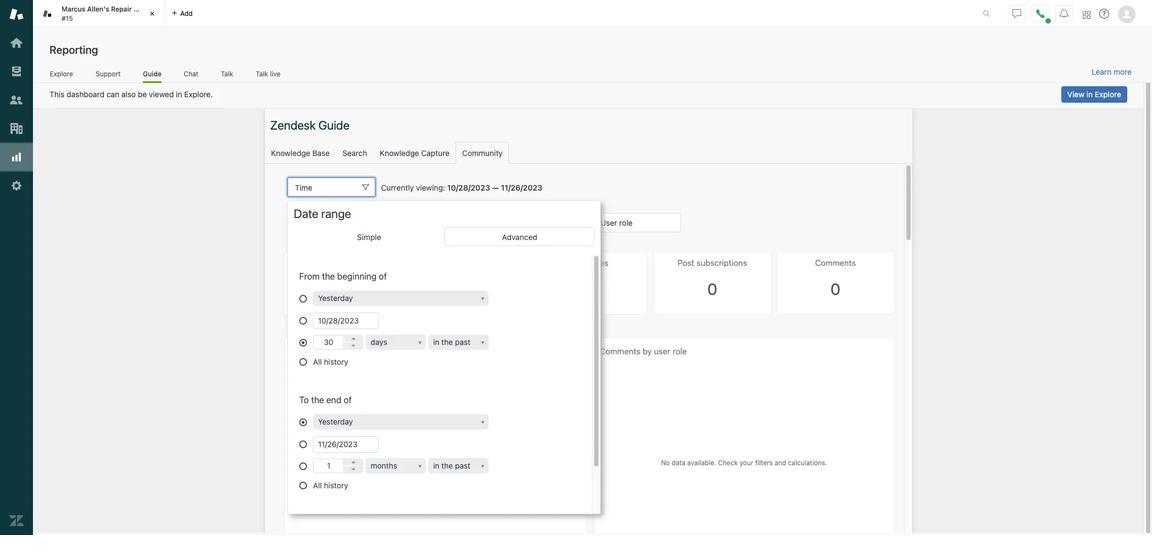 Task type: describe. For each thing, give the bounding box(es) containing it.
admin image
[[9, 179, 24, 193]]

dashboard
[[67, 90, 104, 99]]

zendesk support image
[[9, 7, 24, 21]]

guide
[[143, 70, 162, 78]]

talk for talk live
[[256, 70, 268, 78]]

viewed
[[149, 90, 174, 99]]

talk live link
[[256, 70, 281, 81]]

this
[[49, 90, 65, 99]]

0 horizontal spatial explore
[[50, 70, 73, 78]]

this dashboard can also be viewed in explore.
[[49, 90, 213, 99]]

talk live
[[256, 70, 281, 78]]

marcus allen's repair ticket #15
[[62, 5, 154, 22]]

reporting
[[49, 43, 98, 56]]

customers image
[[9, 93, 24, 107]]

1 in from the left
[[176, 90, 182, 99]]

button displays agent's chat status as invisible. image
[[1013, 9, 1022, 18]]

talk link
[[221, 70, 234, 81]]

explore inside button
[[1095, 90, 1122, 99]]

get help image
[[1100, 9, 1110, 19]]

learn more link
[[1092, 67, 1132, 77]]

more
[[1114, 67, 1132, 76]]

reporting image
[[9, 150, 24, 164]]

also
[[121, 90, 136, 99]]

repair
[[111, 5, 132, 13]]

learn more
[[1092, 67, 1132, 76]]

view in explore button
[[1062, 86, 1128, 103]]

learn
[[1092, 67, 1112, 76]]

organizations image
[[9, 122, 24, 136]]

chat
[[184, 70, 199, 78]]



Task type: vqa. For each thing, say whether or not it's contained in the screenshot.
TALK to the right
yes



Task type: locate. For each thing, give the bounding box(es) containing it.
main element
[[0, 0, 33, 536]]

be
[[138, 90, 147, 99]]

explore link
[[49, 70, 73, 81]]

can
[[107, 90, 119, 99]]

0 horizontal spatial in
[[176, 90, 182, 99]]

support link
[[95, 70, 121, 81]]

marcus
[[62, 5, 85, 13]]

0 horizontal spatial talk
[[221, 70, 233, 78]]

notifications image
[[1060, 9, 1069, 18]]

zendesk image
[[9, 514, 24, 528]]

support
[[96, 70, 121, 78]]

in right view at the right top of the page
[[1087, 90, 1093, 99]]

chat link
[[184, 70, 199, 81]]

view in explore
[[1068, 90, 1122, 99]]

tab containing marcus allen's repair ticket
[[33, 0, 165, 27]]

live
[[270, 70, 281, 78]]

1 vertical spatial explore
[[1095, 90, 1122, 99]]

2 in from the left
[[1087, 90, 1093, 99]]

explore up this
[[50, 70, 73, 78]]

talk right chat at the left top
[[221, 70, 233, 78]]

view
[[1068, 90, 1085, 99]]

tabs tab list
[[33, 0, 972, 27]]

#15
[[62, 14, 73, 22]]

explore down the learn more link
[[1095, 90, 1122, 99]]

close image
[[147, 8, 158, 19]]

1 talk from the left
[[221, 70, 233, 78]]

get started image
[[9, 36, 24, 50]]

in right 'viewed'
[[176, 90, 182, 99]]

ticket
[[134, 5, 154, 13]]

talk left live
[[256, 70, 268, 78]]

zendesk products image
[[1083, 11, 1091, 18]]

views image
[[9, 64, 24, 79]]

2 talk from the left
[[256, 70, 268, 78]]

1 horizontal spatial explore
[[1095, 90, 1122, 99]]

add button
[[165, 0, 199, 27]]

explore.
[[184, 90, 213, 99]]

explore
[[50, 70, 73, 78], [1095, 90, 1122, 99]]

in inside button
[[1087, 90, 1093, 99]]

talk
[[221, 70, 233, 78], [256, 70, 268, 78]]

in
[[176, 90, 182, 99], [1087, 90, 1093, 99]]

1 horizontal spatial talk
[[256, 70, 268, 78]]

0 vertical spatial explore
[[50, 70, 73, 78]]

add
[[180, 9, 193, 17]]

guide link
[[143, 70, 162, 83]]

talk for talk
[[221, 70, 233, 78]]

allen's
[[87, 5, 109, 13]]

1 horizontal spatial in
[[1087, 90, 1093, 99]]

tab
[[33, 0, 165, 27]]



